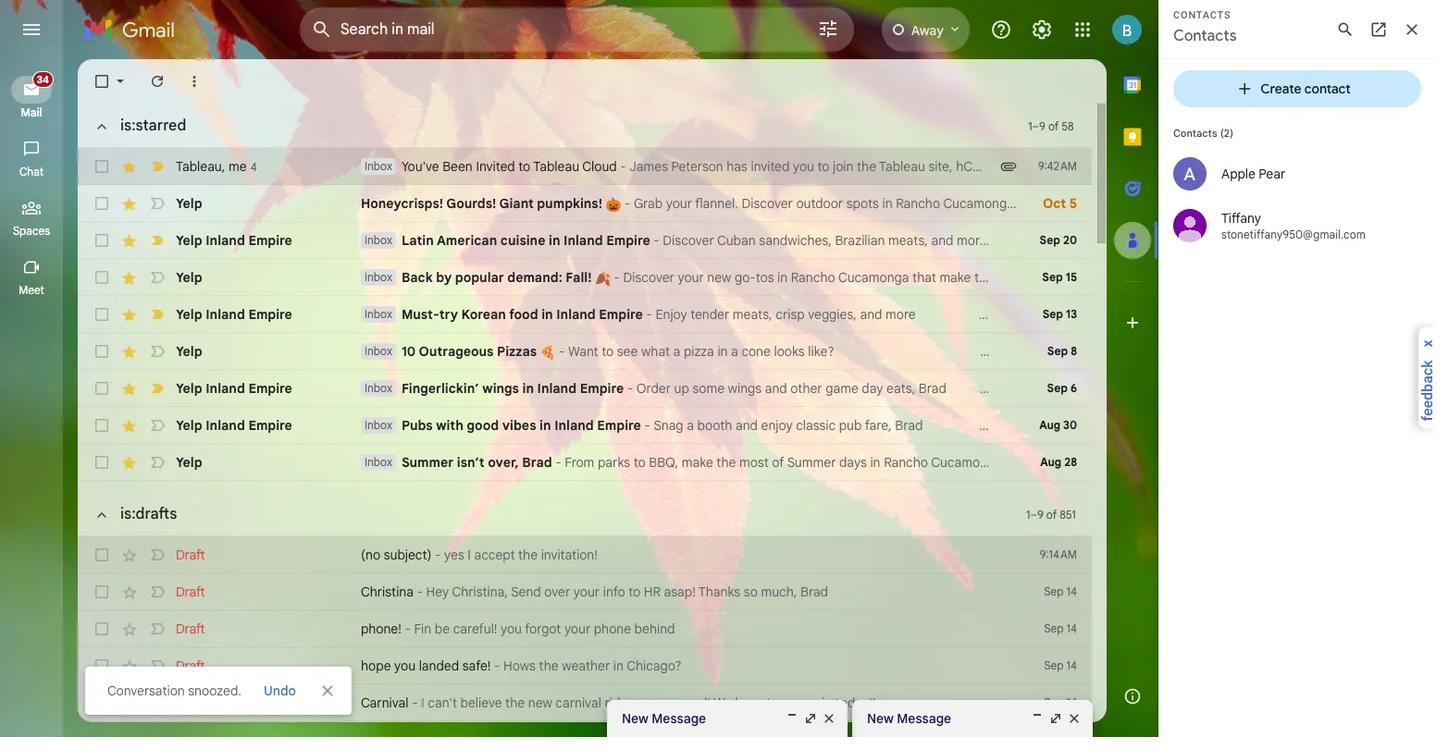 Task type: locate. For each thing, give the bounding box(es) containing it.
2 important because you marked it as important. switch from the top
[[148, 231, 167, 250]]

0 horizontal spatial tableau
[[176, 158, 222, 174]]

search in mail image
[[305, 13, 339, 46]]

close image right pop out icon
[[1067, 712, 1082, 726]]

inbox left back
[[365, 270, 392, 284]]

sep 13
[[1043, 307, 1077, 321]]

1 vertical spatial make
[[682, 454, 713, 471]]

0 horizontal spatial more
[[886, 306, 916, 323]]

most left fall͏
[[997, 269, 1027, 286]]

make for bbq,
[[682, 454, 713, 471]]

sep 14
[[1044, 585, 1077, 599], [1044, 622, 1077, 636], [1044, 659, 1077, 673], [1044, 696, 1077, 710]]

to left 'see'
[[602, 343, 614, 360]]

– for is:starred
[[1032, 119, 1039, 133]]

1 horizontal spatial new
[[867, 711, 894, 727]]

chat
[[19, 165, 44, 179]]

navigation
[[0, 59, 65, 738]]

brad
[[919, 380, 947, 397], [895, 417, 923, 434], [522, 454, 552, 471], [801, 584, 828, 601]]

food
[[509, 306, 538, 323]]

- left "from"
[[555, 454, 561, 471]]

2 inbox from the top
[[365, 233, 392, 247]]

- left can't
[[412, 695, 418, 712]]

Search in mail search field
[[300, 7, 854, 52]]

0 horizontal spatial new
[[622, 711, 649, 727]]

4 sep 14 from the top
[[1044, 696, 1077, 710]]

1 new message from the left
[[622, 711, 706, 727]]

demand:
[[507, 269, 562, 286]]

not important switch
[[148, 194, 167, 213], [148, 268, 167, 287], [148, 342, 167, 361], [148, 416, 167, 435], [148, 453, 167, 472], [148, 546, 167, 565], [148, 583, 167, 602], [148, 620, 167, 639], [148, 694, 167, 713]]

to left go
[[766, 695, 778, 712]]

you right hope
[[394, 658, 416, 675]]

2 summer from the left
[[787, 454, 836, 471]]

2 wings from the left
[[728, 380, 762, 397]]

10
[[402, 343, 416, 360]]

and left other
[[765, 380, 787, 397]]

0 vertical spatial aug
[[1039, 418, 1061, 432]]

meats, up cone
[[733, 306, 772, 323]]

1 for is:drafts
[[1026, 508, 1030, 521]]

4 draft from the top
[[176, 658, 205, 675]]

none checkbox inside row
[[93, 657, 111, 676]]

wings right some
[[728, 380, 762, 397]]

close image
[[822, 712, 837, 726], [1067, 712, 1082, 726]]

discover down flannel.
[[663, 232, 714, 249]]

0 vertical spatial more
[[957, 232, 987, 249]]

0 horizontal spatial message
[[652, 711, 706, 727]]

1 important because you marked it as important. switch from the top
[[148, 157, 167, 176]]

inbox left fingerlickin'
[[365, 381, 392, 395]]

1 horizontal spatial new message
[[867, 711, 951, 727]]

yelp inland empire for pubs
[[176, 417, 292, 434]]

outdoor
[[796, 195, 843, 212]]

and
[[931, 232, 954, 249], [860, 306, 882, 323], [765, 380, 787, 397], [736, 417, 758, 434]]

to left "bbq,"
[[634, 454, 646, 471]]

2 new message from the left
[[867, 711, 951, 727]]

inbox inside inbox summer isn't over, brad - from parks to bbq, make the most of summer days in rancho cucamonga before  fall begins͏ ͏ ͏ ͏ ͏ ͏͏ ͏ ͏ ͏ ͏ ͏͏ ͏ ͏ ͏ ͏ ͏͏ ͏ ͏ ͏ ͏ ͏͏ ͏ ͏ ͏ ͏ ͏͏ ͏ ͏ ͏ ͏  ͏͏ ͏ ͏ ͏ ͏ ͏͏ ͏ ͏ ͏ ͏ ͏͏ ͏ ͏ ͏ ͏ ͏͏ ͏ ͏ ͏ ͏ ͏͏ ͏ ͏
[[365, 455, 392, 469]]

3 yelp from the top
[[176, 269, 202, 286]]

- down grab
[[654, 232, 660, 249]]

close image for pop out image
[[822, 712, 837, 726]]

1 horizontal spatial meats,
[[888, 232, 928, 249]]

0 vertical spatial 9
[[1039, 119, 1046, 133]]

1 not important switch from the top
[[148, 194, 167, 213]]

14 row from the top
[[78, 685, 1092, 722]]

8 inbox from the top
[[365, 455, 392, 469]]

1 draft from the top
[[176, 547, 205, 564]]

fin
[[414, 621, 431, 638]]

the down booth
[[717, 454, 736, 471]]

new down chicago?
[[622, 711, 649, 727]]

bbq,
[[649, 454, 678, 471]]

spots
[[847, 195, 879, 212]]

cucamonga down brazilian
[[838, 269, 909, 286]]

aug left the 30
[[1039, 418, 1061, 432]]

851
[[1060, 508, 1076, 521]]

12 row from the top
[[78, 611, 1092, 648]]

game
[[826, 380, 859, 397]]

1 horizontal spatial close image
[[1067, 712, 1082, 726]]

1 vertical spatial i
[[421, 695, 425, 712]]

tab list
[[1107, 59, 1159, 671]]

to right invited
[[519, 158, 531, 175]]

2 14 from the top
[[1067, 622, 1077, 636]]

1 vertical spatial –
[[1030, 508, 1037, 521]]

been
[[443, 158, 473, 175]]

oct 5
[[1043, 195, 1077, 212]]

3 important because you marked it as important. switch from the top
[[148, 305, 167, 324]]

chicago?
[[627, 658, 682, 675]]

5 yelp from the top
[[176, 343, 202, 360]]

0 vertical spatial you
[[501, 621, 522, 638]]

cuisine
[[500, 232, 545, 249]]

- discover your new go-tos in rancho cucamonga that make the most of fall͏ ͏  ͏ ͏ ͏ ͏͏ ͏ ͏ ͏ ͏ ͏͏ ͏ ͏ ͏ ͏ ͏͏ ͏ ͏ ͏ ͏ ͏͏ ͏ ͏ ͏ ͏ ͏͏ ͏ ͏ ͏ ͏ ͏͏ ͏ ͏ ͏ ͏ ͏͏  ͏ ͏ ͏ ͏ ͏͏ ͏ ͏ ͏ ͏ ͏͏ ͏ ͏ ͏ ͏ ͏͏ ͏ ͏ ͏ ͏ ͏͏ ͏ ͏ ͏ ͏
[[611, 269, 1261, 286]]

8 yelp from the top
[[176, 454, 202, 471]]

2 message from the left
[[897, 711, 951, 727]]

28
[[1064, 455, 1077, 469]]

1 vertical spatial 9
[[1037, 508, 1044, 521]]

of left fall͏
[[1030, 269, 1042, 286]]

- left the yes
[[435, 547, 441, 564]]

navigation containing mail
[[0, 59, 65, 738]]

0 horizontal spatial summer
[[402, 454, 454, 471]]

- right 🎃 icon
[[625, 195, 631, 212]]

– left 58
[[1032, 119, 1039, 133]]

sep
[[1040, 233, 1060, 247], [1042, 270, 1063, 284], [1043, 307, 1063, 321], [1047, 344, 1068, 358], [1047, 381, 1068, 395], [1044, 585, 1064, 599], [1044, 622, 1064, 636], [1044, 659, 1064, 673], [1044, 696, 1064, 710]]

0 horizontal spatial new message
[[622, 711, 706, 727]]

14 for carnival - i can't believe the new carnival rides are so good! we have to go again  today!!
[[1067, 696, 1077, 710]]

wings
[[482, 380, 519, 397], [728, 380, 762, 397]]

snoozed.
[[188, 683, 241, 700]]

invited
[[476, 158, 515, 175]]

draft for carnival
[[176, 695, 205, 712]]

inbox left latin
[[365, 233, 392, 247]]

2 horizontal spatial a
[[731, 343, 738, 360]]

Search in mail text field
[[341, 20, 765, 39]]

1 new from the left
[[622, 711, 649, 727]]

1 horizontal spatial most
[[997, 269, 1027, 286]]

the right believe
[[505, 695, 525, 712]]

2 new from the left
[[867, 711, 894, 727]]

christina,
[[452, 584, 508, 601]]

wings down pizzas
[[482, 380, 519, 397]]

0 horizontal spatial close image
[[822, 712, 837, 726]]

discover up sandwiches,
[[742, 195, 793, 212]]

message right today!!
[[897, 711, 951, 727]]

1 inbox from the top
[[365, 159, 392, 173]]

3 draft from the top
[[176, 621, 205, 638]]

2 not important switch from the top
[[148, 268, 167, 287]]

5 draft from the top
[[176, 695, 205, 712]]

5 not important switch from the top
[[148, 453, 167, 472]]

2 draft from the top
[[176, 584, 205, 601]]

4 yelp inland empire from the top
[[176, 417, 292, 434]]

inbox inside inbox must-try korean food in inland empire - enjoy tender meats, crisp veggies, and more ͏ ͏ ͏ ͏ ͏ ͏ ͏ ͏ ͏ ͏ ͏ ͏ ͏ ͏ ͏ ͏  ͏ ͏ ͏ ͏ ͏ ͏ ͏ ͏ ͏ ͏ ͏ ͏ ͏ ͏ ͏ ͏ ͏ ͏ ͏ ͏ ͏ ͏ ͏ ͏ ͏ ͏ ͏ ͏ ͏ ͏ ͏ ͏ ͏ ͏ ͏ ͏ ͏ ͏  ͏ ͏ ͏ ͏ ͏ ͏ ͏ ͏ ͏ ͏ ͏ ͏ ͏ ͏ ͏ ͏ ͏ ͏ ͏ ͏ ͏ ͏ ͏ ͏ ͏
[[365, 307, 392, 321]]

inbox left pubs
[[365, 418, 392, 432]]

inbox inside 'inbox you've been invited to tableau cloud -'
[[365, 159, 392, 173]]

meats, up that
[[888, 232, 928, 249]]

inbox inside inbox pubs with good vibes in inland empire - snag a booth and enjoy classic pub fare, brad ͏ ͏ ͏ ͏ ͏ ͏ ͏ ͏ ͏ ͏ ͏ ͏ ͏ ͏ ͏  ͏ ͏ ͏ ͏ ͏ ͏ ͏ ͏ ͏ ͏ ͏ ͏ ͏ ͏ ͏ ͏ ͏ ͏ ͏ ͏ ͏ ͏ ͏ ͏ ͏ ͏ ͏ ͏ ͏ ͏ ͏ ͏ ͏ ͏ ͏ ͏ ͏ ͏  ͏ ͏ ͏ ͏ ͏ ͏ ͏ ͏ ͏ ͏ ͏ ͏ ͏ ͏ ͏ ͏ ͏ ͏ ͏ ͏ ͏ ͏ ͏ ͏ ͏
[[365, 418, 392, 432]]

side panel section
[[1107, 59, 1159, 723]]

summer down classic
[[787, 454, 836, 471]]

2 row from the top
[[78, 185, 1343, 222]]

new left the go-
[[707, 269, 731, 286]]

in
[[882, 195, 893, 212], [549, 232, 560, 249], [777, 269, 788, 286], [542, 306, 553, 323], [718, 343, 728, 360], [522, 380, 534, 397], [540, 417, 551, 434], [870, 454, 881, 471], [613, 658, 624, 675]]

are
[[637, 695, 656, 712]]

1 vertical spatial aug
[[1041, 455, 1062, 469]]

new for minimize image
[[867, 711, 894, 727]]

your left info
[[574, 584, 600, 601]]

sandwiches,
[[759, 232, 832, 249]]

close image for pop out icon
[[1067, 712, 1082, 726]]

- right "cloud"
[[620, 158, 626, 175]]

1 vertical spatial most
[[739, 454, 769, 471]]

10 row from the top
[[78, 537, 1092, 574]]

0 vertical spatial most
[[997, 269, 1027, 286]]

again
[[800, 695, 832, 712]]

1 message from the left
[[652, 711, 706, 727]]

important because you marked it as important. switch
[[148, 157, 167, 176], [148, 231, 167, 250], [148, 305, 167, 324], [148, 379, 167, 398]]

0 horizontal spatial wings
[[482, 380, 519, 397]]

sep 14 for carnival - i can't believe the new carnival rides are so good! we have to go again  today!!
[[1044, 696, 1077, 710]]

0 horizontal spatial new
[[528, 695, 552, 712]]

what
[[641, 343, 670, 360]]

undo
[[264, 683, 296, 700]]

weather
[[562, 658, 610, 675]]

in right the cuisine
[[549, 232, 560, 249]]

days
[[839, 454, 867, 471]]

i
[[468, 547, 471, 564], [421, 695, 425, 712]]

pizza
[[684, 343, 714, 360]]

sep 14 for christina - hey christina, send over your info to hr asap! thanks so much, brad
[[1044, 585, 1077, 599]]

you've
[[402, 158, 439, 175]]

inland
[[206, 232, 245, 249], [564, 232, 603, 249], [206, 306, 245, 323], [556, 306, 596, 323], [206, 380, 245, 397], [537, 380, 577, 397], [206, 417, 245, 434], [554, 417, 594, 434]]

None checkbox
[[93, 657, 111, 676]]

1 vertical spatial new
[[528, 695, 552, 712]]

rancho down fare,
[[884, 454, 928, 471]]

giant
[[499, 195, 534, 212]]

1 vertical spatial more
[[886, 306, 916, 323]]

inbox fingerlickin' wings in inland empire - order up some wings and other game day eats, brad ͏ ͏ ͏ ͏ ͏ ͏ ͏ ͏ ͏ ͏ ͏ ͏ ͏  ͏ ͏ ͏ ͏ ͏ ͏ ͏ ͏ ͏ ͏ ͏ ͏ ͏ ͏ ͏ ͏ ͏ ͏ ͏ ͏ ͏ ͏ ͏ ͏ ͏ ͏ ͏ ͏ ͏ ͏ ͏ ͏ ͏ ͏ ͏ ͏ ͏ ͏  ͏ ͏ ͏ ͏ ͏ ͏ ͏ ͏ ͏ ͏ ͏ ͏ ͏ ͏ ͏ ͏ ͏ ͏ ͏ ͏ ͏ ͏ ͏ ͏ ͏
[[365, 380, 1199, 397]]

9 left 851 in the right bottom of the page
[[1037, 508, 1044, 521]]

– left 851 in the right bottom of the page
[[1030, 508, 1037, 521]]

0 vertical spatial –
[[1032, 119, 1039, 133]]

new right again
[[867, 711, 894, 727]]

🎃 image
[[606, 197, 621, 213]]

carnival
[[361, 695, 409, 712]]

0 vertical spatial new
[[707, 269, 731, 286]]

discover up enjoy
[[623, 269, 675, 286]]

2 vertical spatial rancho
[[884, 454, 928, 471]]

meet heading
[[0, 283, 63, 298]]

a right snag
[[687, 417, 694, 434]]

most down inbox pubs with good vibes in inland empire - snag a booth and enjoy classic pub fare, brad ͏ ͏ ͏ ͏ ͏ ͏ ͏ ͏ ͏ ͏ ͏ ͏ ͏ ͏ ͏  ͏ ͏ ͏ ͏ ͏ ͏ ͏ ͏ ͏ ͏ ͏ ͏ ͏ ͏ ͏ ͏ ͏ ͏ ͏ ͏ ͏ ͏ ͏ ͏ ͏ ͏ ͏ ͏ ͏ ͏ ͏ ͏ ͏ ͏ ͏ ͏ ͏ ͏  ͏ ͏ ͏ ͏ ͏ ͏ ͏ ͏ ͏ ͏ ͏ ͏ ͏ ͏ ͏ ͏ ͏ ͏ ͏ ͏ ͏ ͏ ͏ ͏ ͏ on the bottom of page
[[739, 454, 769, 471]]

tableau , me 4
[[176, 158, 257, 174]]

10 outrageous pizzas
[[402, 343, 540, 360]]

inbox latin american cuisine in inland empire - discover cuban sandwiches, brazilian meats, and more ͏ ͏ ͏ ͏ ͏ ͏ ͏ ͏ ͏ ͏ ͏  ͏ ͏ ͏ ͏ ͏ ͏ ͏ ͏ ͏ ͏ ͏ ͏ ͏ ͏ ͏ ͏ ͏ ͏ ͏ ͏ ͏ ͏ ͏ ͏ ͏ ͏ ͏ ͏ ͏ ͏ ͏ ͏ ͏ ͏ ͏ ͏ ͏ ͏  ͏ ͏ ͏ ͏ ͏ ͏ ͏ ͏ ͏ ͏ ͏ ͏ ͏ ͏ ͏ ͏ ͏ ͏ ͏ ͏ ͏ ͏ ͏ ͏ ͏
[[365, 232, 1233, 249]]

tableau up pumpkins!
[[533, 158, 579, 175]]

rides
[[605, 695, 634, 712]]

inbox left the must-
[[365, 307, 392, 321]]

1 vertical spatial you
[[394, 658, 416, 675]]

and left the enjoy
[[736, 417, 758, 434]]

0 horizontal spatial you
[[394, 658, 416, 675]]

4 important because you marked it as important. switch from the top
[[148, 379, 167, 398]]

9 row from the top
[[78, 444, 1280, 481]]

͏͏
[[1204, 195, 1207, 212], [1221, 195, 1224, 212], [1237, 195, 1241, 212], [1254, 195, 1257, 212], [1270, 195, 1274, 212], [1287, 195, 1290, 212], [1304, 195, 1307, 212], [1320, 195, 1323, 212], [1337, 195, 1340, 212], [1079, 269, 1082, 286], [1095, 269, 1099, 286], [1112, 269, 1115, 286], [1129, 269, 1132, 286], [1145, 269, 1148, 286], [1162, 269, 1165, 286], [1178, 269, 1182, 286], [1195, 269, 1198, 286], [1211, 269, 1215, 286], [1228, 269, 1231, 286], [1245, 269, 1248, 286], [864, 343, 868, 360], [881, 343, 884, 360], [914, 343, 917, 360], [947, 343, 950, 360], [980, 343, 984, 360], [1070, 343, 1073, 360], [1121, 454, 1124, 471], [1137, 454, 1141, 471], [1154, 454, 1157, 471], [1170, 454, 1174, 471], [1187, 454, 1190, 471], [1204, 454, 1207, 471], [1220, 454, 1224, 471], [1237, 454, 1240, 471], [1253, 454, 1257, 471], [1270, 454, 1273, 471]]

8
[[1071, 344, 1077, 358]]

- left 'fin'
[[405, 621, 411, 638]]

honeycrisps! gourds! giant pumpkins!
[[361, 195, 606, 212]]

inbox left you've on the left top of the page
[[365, 159, 392, 173]]

important because you marked it as important. switch for latin american cuisine in inland empire
[[148, 231, 167, 250]]

1 sep 14 from the top
[[1044, 585, 1077, 599]]

8 not important switch from the top
[[148, 620, 167, 639]]

discover
[[742, 195, 793, 212], [663, 232, 714, 249], [623, 269, 675, 286]]

1 row from the top
[[78, 148, 1092, 185]]

͏
[[1191, 195, 1194, 212], [1194, 195, 1197, 212], [1197, 195, 1201, 212], [1201, 195, 1204, 212], [1207, 195, 1211, 212], [1211, 195, 1214, 212], [1214, 195, 1217, 212], [1217, 195, 1221, 212], [1224, 195, 1227, 212], [1227, 195, 1231, 212], [1231, 195, 1234, 212], [1234, 195, 1237, 212], [1241, 195, 1244, 212], [1244, 195, 1247, 212], [1247, 195, 1251, 212], [1250, 195, 1254, 212], [1257, 195, 1260, 212], [1260, 195, 1264, 212], [1264, 195, 1267, 212], [1267, 195, 1270, 212], [1274, 195, 1277, 212], [1277, 195, 1280, 212], [1280, 195, 1284, 212], [1284, 195, 1287, 212], [1290, 195, 1294, 212], [1294, 195, 1297, 212], [1297, 195, 1300, 212], [1300, 195, 1304, 212], [1307, 195, 1310, 212], [1310, 195, 1314, 212], [1314, 195, 1317, 212], [1317, 195, 1320, 212], [1323, 195, 1327, 212], [1327, 195, 1330, 212], [1330, 195, 1333, 212], [1333, 195, 1337, 212], [1340, 195, 1343, 212], [987, 232, 990, 249], [990, 232, 994, 249], [994, 232, 997, 249], [997, 232, 1000, 249], [1000, 232, 1004, 249], [1004, 232, 1007, 249], [1007, 232, 1010, 249], [1010, 232, 1014, 249], [1014, 232, 1017, 249], [1017, 232, 1020, 249], [1020, 232, 1024, 249], [1024, 232, 1027, 249], [1027, 232, 1030, 249], [1030, 232, 1034, 249], [1034, 232, 1037, 249], [1037, 232, 1040, 249], [1040, 232, 1043, 249], [1043, 232, 1047, 249], [1047, 232, 1050, 249], [1050, 232, 1053, 249], [1053, 232, 1057, 249], [1057, 232, 1060, 249], [1060, 232, 1063, 249], [1063, 232, 1067, 249], [1067, 232, 1070, 249], [1070, 232, 1073, 249], [1073, 232, 1077, 249], [1077, 232, 1080, 249], [1080, 232, 1083, 249], [1083, 232, 1087, 249], [1087, 232, 1090, 249], [1090, 232, 1093, 249], [1093, 232, 1097, 249], [1097, 232, 1100, 249], [1100, 232, 1103, 249], [1103, 232, 1107, 249], [1106, 232, 1110, 249], [1110, 232, 1113, 249], [1113, 232, 1116, 249], [1116, 232, 1120, 249], [1120, 232, 1123, 249], [1123, 232, 1126, 249], [1126, 232, 1130, 249], [1130, 232, 1133, 249], [1133, 232, 1136, 249], [1136, 232, 1140, 249], [1140, 232, 1143, 249], [1143, 232, 1146, 249], [1146, 232, 1150, 249], [1150, 232, 1153, 249], [1153, 232, 1156, 249], [1156, 232, 1160, 249], [1160, 232, 1163, 249], [1163, 232, 1166, 249], [1166, 232, 1170, 249], [1170, 232, 1173, 249], [1173, 232, 1176, 249], [1176, 232, 1179, 249], [1179, 232, 1183, 249], [1183, 232, 1186, 249], [1186, 232, 1189, 249], [1189, 232, 1193, 249], [1193, 232, 1196, 249], [1196, 232, 1199, 249], [1199, 232, 1203, 249], [1203, 232, 1206, 249], [1206, 232, 1209, 249], [1209, 232, 1213, 249], [1213, 232, 1216, 249], [1216, 232, 1219, 249], [1219, 232, 1223, 249], [1223, 232, 1226, 249], [1226, 232, 1229, 249], [1229, 232, 1233, 249], [1066, 269, 1069, 286], [1069, 269, 1072, 286], [1072, 269, 1076, 286], [1075, 269, 1079, 286], [1082, 269, 1085, 286], [1085, 269, 1089, 286], [1089, 269, 1092, 286], [1092, 269, 1095, 286], [1099, 269, 1102, 286], [1102, 269, 1105, 286], [1105, 269, 1109, 286], [1109, 269, 1112, 286], [1115, 269, 1119, 286], [1119, 269, 1122, 286], [1122, 269, 1125, 286], [1125, 269, 1129, 286], [1132, 269, 1135, 286], [1135, 269, 1139, 286], [1139, 269, 1142, 286], [1142, 269, 1145, 286], [1148, 269, 1152, 286], [1152, 269, 1155, 286], [1155, 269, 1158, 286], [1158, 269, 1162, 286], [1165, 269, 1168, 286], [1168, 269, 1172, 286], [1172, 269, 1175, 286], [1175, 269, 1178, 286], [1182, 269, 1185, 286], [1185, 269, 1188, 286], [1188, 269, 1192, 286], [1192, 269, 1195, 286], [1198, 269, 1202, 286], [1202, 269, 1205, 286], [1205, 269, 1208, 286], [1208, 269, 1212, 286], [1215, 269, 1218, 286], [1218, 269, 1221, 286], [1221, 269, 1225, 286], [1225, 269, 1228, 286], [1231, 269, 1235, 286], [1235, 269, 1238, 286], [1238, 269, 1241, 286], [1241, 269, 1245, 286], [1248, 269, 1251, 286], [1251, 269, 1255, 286], [1255, 269, 1258, 286], [1258, 269, 1261, 286], [916, 306, 919, 323], [919, 306, 923, 323], [922, 306, 926, 323], [926, 306, 929, 323], [929, 306, 932, 323], [932, 306, 936, 323], [936, 306, 939, 323], [939, 306, 942, 323], [942, 306, 946, 323], [946, 306, 949, 323], [949, 306, 952, 323], [952, 306, 956, 323], [956, 306, 959, 323], [959, 306, 962, 323], [962, 306, 966, 323], [966, 306, 969, 323], [969, 306, 972, 323], [972, 306, 976, 323], [976, 306, 979, 323], [979, 306, 982, 323], [982, 306, 986, 323], [986, 306, 989, 323], [989, 306, 992, 323], [992, 306, 995, 323], [995, 306, 999, 323], [999, 306, 1002, 323], [1002, 306, 1005, 323], [1005, 306, 1009, 323], [1009, 306, 1012, 323], [1012, 306, 1015, 323], [1015, 306, 1019, 323], [1019, 306, 1022, 323], [1022, 306, 1025, 323], [1025, 306, 1029, 323], [1029, 306, 1032, 323], [1032, 306, 1035, 323], [1035, 306, 1039, 323], [1039, 306, 1042, 323], [1042, 306, 1045, 323], [1045, 306, 1049, 323], [1049, 306, 1052, 323], [1052, 306, 1055, 323], [1055, 306, 1058, 323], [1058, 306, 1062, 323], [1062, 306, 1065, 323], [1065, 306, 1068, 323], [1068, 306, 1072, 323], [1072, 306, 1075, 323], [1075, 306, 1078, 323], [1078, 306, 1082, 323], [1082, 306, 1085, 323], [1085, 306, 1088, 323], [1088, 306, 1092, 323], [1092, 306, 1095, 323], [1095, 306, 1098, 323], [1098, 306, 1102, 323], [1102, 306, 1105, 323], [1105, 306, 1108, 323], [1108, 306, 1112, 323], [1112, 306, 1115, 323], [1115, 306, 1118, 323], [1118, 306, 1122, 323], [1122, 306, 1125, 323], [1125, 306, 1128, 323], [1128, 306, 1131, 323], [1131, 306, 1135, 323], [1135, 306, 1138, 323], [1138, 306, 1141, 323], [1141, 306, 1145, 323], [1145, 306, 1148, 323], [1148, 306, 1151, 323], [1151, 306, 1155, 323], [1155, 306, 1158, 323], [1158, 306, 1161, 323], [1161, 306, 1165, 323], [1165, 306, 1168, 323], [1168, 306, 1171, 323], [1171, 306, 1175, 323], [1175, 306, 1178, 323], [834, 343, 838, 360], [838, 343, 841, 360], [841, 343, 844, 360], [844, 343, 848, 360], [848, 343, 851, 360], [851, 343, 854, 360], [854, 343, 858, 360], [858, 343, 861, 360], [861, 343, 864, 360], [868, 343, 871, 360], [871, 343, 874, 360], [874, 343, 878, 360], [877, 343, 881, 360], [884, 343, 887, 360], [887, 343, 891, 360], [891, 343, 894, 360], [894, 343, 897, 360], [897, 343, 901, 360], [901, 343, 904, 360], [904, 343, 907, 360], [907, 343, 911, 360], [911, 343, 914, 360], [917, 343, 921, 360], [921, 343, 924, 360], [924, 343, 927, 360], [927, 343, 931, 360], [931, 343, 934, 360], [934, 343, 937, 360], [937, 343, 941, 360], [941, 343, 944, 360], [944, 343, 947, 360], [950, 343, 954, 360], [954, 343, 957, 360], [957, 343, 960, 360], [960, 343, 964, 360], [964, 343, 967, 360], [967, 343, 970, 360], [970, 343, 974, 360], [974, 343, 977, 360], [977, 343, 980, 360], [984, 343, 987, 360], [987, 343, 990, 360], [990, 343, 994, 360], [994, 343, 997, 360], [997, 343, 1000, 360], [1000, 343, 1004, 360], [1004, 343, 1007, 360], [1007, 343, 1010, 360], [1010, 343, 1014, 360], [1013, 343, 1017, 360], [1017, 343, 1020, 360], [1020, 343, 1023, 360], [1023, 343, 1027, 360], [1027, 343, 1030, 360], [1030, 343, 1033, 360], [1033, 343, 1037, 360], [1037, 343, 1040, 360], [1040, 343, 1043, 360], [1043, 343, 1047, 360], [1047, 343, 1050, 360], [1050, 343, 1053, 360], [1053, 343, 1057, 360], [1057, 343, 1060, 360], [1060, 343, 1063, 360], [1063, 343, 1067, 360], [1067, 343, 1070, 360], [1073, 343, 1077, 360], [1077, 343, 1080, 360], [947, 380, 950, 397], [950, 380, 953, 397], [953, 380, 957, 397], [956, 380, 960, 397], [960, 380, 963, 397], [963, 380, 966, 397], [966, 380, 970, 397], [970, 380, 973, 397], [973, 380, 976, 397], [976, 380, 980, 397], [980, 380, 983, 397], [983, 380, 986, 397], [986, 380, 990, 397], [990, 380, 993, 397], [993, 380, 996, 397], [996, 380, 1000, 397], [1000, 380, 1003, 397], [1003, 380, 1006, 397], [1006, 380, 1010, 397], [1010, 380, 1013, 397], [1013, 380, 1016, 397], [1016, 380, 1020, 397], [1020, 380, 1023, 397], [1023, 380, 1026, 397], [1026, 380, 1029, 397], [1029, 380, 1033, 397], [1033, 380, 1036, 397], [1036, 380, 1039, 397], [1039, 380, 1043, 397], [1043, 380, 1046, 397], [1046, 380, 1049, 397], [1049, 380, 1053, 397], [1053, 380, 1056, 397], [1056, 380, 1059, 397], [1059, 380, 1063, 397], [1063, 380, 1066, 397], [1066, 380, 1069, 397], [1069, 380, 1073, 397], [1073, 380, 1076, 397], [1076, 380, 1079, 397], [1079, 380, 1083, 397], [1083, 380, 1086, 397], [1086, 380, 1089, 397], [1089, 380, 1092, 397], [1092, 380, 1096, 397], [1096, 380, 1099, 397], [1099, 380, 1102, 397], [1102, 380, 1106, 397], [1106, 380, 1109, 397], [1109, 380, 1112, 397], [1112, 380, 1116, 397], [1116, 380, 1119, 397], [1119, 380, 1122, 397], [1122, 380, 1126, 397], [1126, 380, 1129, 397], [1129, 380, 1132, 397], [1132, 380, 1136, 397], [1136, 380, 1139, 397], [1139, 380, 1142, 397], [1142, 380, 1146, 397], [1146, 380, 1149, 397], [1149, 380, 1152, 397], [1152, 380, 1156, 397], [1155, 380, 1159, 397], [1159, 380, 1162, 397], [1162, 380, 1165, 397], [1165, 380, 1169, 397], [1169, 380, 1172, 397], [1172, 380, 1175, 397], [1175, 380, 1179, 397], [1179, 380, 1182, 397], [1182, 380, 1185, 397], [1185, 380, 1189, 397], [1189, 380, 1192, 397], [1192, 380, 1195, 397], [1195, 380, 1199, 397], [923, 417, 926, 434], [926, 417, 930, 434], [930, 417, 933, 434], [933, 417, 936, 434], [936, 417, 940, 434], [940, 417, 943, 434], [943, 417, 946, 434], [946, 417, 949, 434], [949, 417, 953, 434], [953, 417, 956, 434], [956, 417, 959, 434], [959, 417, 963, 434], [963, 417, 966, 434], [966, 417, 969, 434], [969, 417, 973, 434], [973, 417, 976, 434], [976, 417, 979, 434], [979, 417, 983, 434], [983, 417, 986, 434], [986, 417, 989, 434], [989, 417, 993, 434], [993, 417, 996, 434], [996, 417, 999, 434], [999, 417, 1003, 434], [1003, 417, 1006, 434], [1006, 417, 1009, 434], [1009, 417, 1012, 434], [1012, 417, 1016, 434], [1016, 417, 1019, 434], [1019, 417, 1022, 434], [1022, 417, 1026, 434], [1026, 417, 1029, 434], [1029, 417, 1032, 434], [1032, 417, 1036, 434], [1036, 417, 1039, 434], [1039, 417, 1042, 434], [1042, 417, 1046, 434], [1046, 417, 1049, 434], [1049, 417, 1052, 434], [1052, 417, 1056, 434], [1056, 417, 1059, 434], [1059, 417, 1062, 434], [1062, 417, 1066, 434], [1066, 417, 1069, 434], [1069, 417, 1072, 434], [1072, 417, 1075, 434], [1075, 417, 1079, 434], [1079, 417, 1082, 434], [1082, 417, 1085, 434], [1085, 417, 1089, 434], [1089, 417, 1092, 434], [1092, 417, 1095, 434], [1095, 417, 1099, 434], [1099, 417, 1102, 434], [1102, 417, 1105, 434], [1105, 417, 1109, 434], [1109, 417, 1112, 434], [1112, 417, 1115, 434], [1115, 417, 1119, 434], [1119, 417, 1122, 434], [1122, 417, 1125, 434], [1125, 417, 1129, 434], [1129, 417, 1132, 434], [1132, 417, 1135, 434], [1135, 417, 1139, 434], [1138, 417, 1142, 434], [1142, 417, 1145, 434], [1145, 417, 1148, 434], [1148, 417, 1152, 434], [1152, 417, 1155, 434], [1155, 417, 1158, 434], [1158, 417, 1162, 434], [1162, 417, 1165, 434], [1165, 417, 1168, 434], [1168, 417, 1172, 434], [1172, 417, 1175, 434], [1175, 417, 1178, 434], [1178, 417, 1182, 434], [1107, 454, 1111, 471], [1111, 454, 1114, 471], [1114, 454, 1117, 471], [1117, 454, 1121, 471], [1124, 454, 1127, 471], [1127, 454, 1131, 471], [1131, 454, 1134, 471], [1134, 454, 1137, 471], [1141, 454, 1144, 471], [1144, 454, 1147, 471], [1147, 454, 1151, 471], [1151, 454, 1154, 471], [1157, 454, 1161, 471], [1160, 454, 1164, 471], [1164, 454, 1167, 471], [1167, 454, 1170, 471], [1174, 454, 1177, 471], [1177, 454, 1180, 471], [1180, 454, 1184, 471], [1184, 454, 1187, 471], [1190, 454, 1194, 471], [1194, 454, 1197, 471], [1197, 454, 1200, 471], [1200, 454, 1204, 471], [1207, 454, 1210, 471], [1210, 454, 1214, 471], [1214, 454, 1217, 471], [1217, 454, 1220, 471], [1224, 454, 1227, 471], [1227, 454, 1230, 471], [1230, 454, 1233, 471], [1233, 454, 1237, 471], [1240, 454, 1243, 471], [1243, 454, 1247, 471], [1247, 454, 1250, 471], [1250, 454, 1253, 471], [1257, 454, 1260, 471], [1260, 454, 1263, 471], [1263, 454, 1267, 471], [1267, 454, 1270, 471], [1273, 454, 1277, 471], [1277, 454, 1280, 471]]

undo link
[[256, 675, 303, 708]]

more down - grab your flannel. discover outdoor spots in rancho cucamonga to find  fall's freshest harvest.͏ ͏ ͏ ͏ ͏ ͏͏ ͏ ͏ ͏ ͏ ͏͏ ͏ ͏ ͏ ͏ ͏͏ ͏ ͏ ͏ ͏ ͏͏ ͏ ͏ ͏  ͏ ͏͏ ͏ ͏ ͏ ͏ ͏͏ ͏ ͏ ͏ ͏ ͏͏ ͏ ͏ ͏ ͏ ͏͏ ͏ ͏ ͏ ͏ ͏͏ ͏
[[957, 232, 987, 249]]

1 vertical spatial discover
[[663, 232, 714, 249]]

pop out image
[[1049, 712, 1063, 726]]

make for that
[[940, 269, 971, 286]]

1 horizontal spatial message
[[897, 711, 951, 727]]

i right the yes
[[468, 547, 471, 564]]

in right tos
[[777, 269, 788, 286]]

latin
[[402, 232, 434, 249]]

sep for 7th row from the top
[[1047, 381, 1068, 395]]

draft
[[176, 547, 205, 564], [176, 584, 205, 601], [176, 621, 205, 638], [176, 658, 205, 675], [176, 695, 205, 712]]

summer down pubs
[[402, 454, 454, 471]]

1 vertical spatial 1
[[1026, 508, 1030, 521]]

so left much,
[[744, 584, 758, 601]]

1 close image from the left
[[822, 712, 837, 726]]

in right pizza
[[718, 343, 728, 360]]

4 inbox from the top
[[365, 307, 392, 321]]

in up vibes
[[522, 380, 534, 397]]

make right "bbq,"
[[682, 454, 713, 471]]

close image right pop out image
[[822, 712, 837, 726]]

so right are
[[660, 695, 674, 712]]

that
[[913, 269, 936, 286]]

- left snag
[[644, 417, 650, 434]]

draft for phone!
[[176, 621, 205, 638]]

3 14 from the top
[[1067, 659, 1077, 673]]

aug left 28
[[1041, 455, 1062, 469]]

row containing tableau
[[78, 148, 1092, 185]]

14 for christina - hey christina, send over your info to hr asap! thanks so much, brad
[[1067, 585, 1077, 599]]

back
[[402, 269, 433, 286]]

0 horizontal spatial most
[[739, 454, 769, 471]]

new for minimize icon at the bottom right
[[622, 711, 649, 727]]

a right what
[[673, 343, 681, 360]]

4 14 from the top
[[1067, 696, 1077, 710]]

3 sep 14 from the top
[[1044, 659, 1077, 673]]

3 row from the top
[[78, 222, 1233, 259]]

6 inbox from the top
[[365, 381, 392, 395]]

enjoy
[[656, 306, 687, 323]]

1 left 851 in the right bottom of the page
[[1026, 508, 1030, 521]]

3 not important switch from the top
[[148, 342, 167, 361]]

main content
[[78, 59, 1343, 738]]

inbox inside inbox latin american cuisine in inland empire - discover cuban sandwiches, brazilian meats, and more ͏ ͏ ͏ ͏ ͏ ͏ ͏ ͏ ͏ ͏ ͏  ͏ ͏ ͏ ͏ ͏ ͏ ͏ ͏ ͏ ͏ ͏ ͏ ͏ ͏ ͏ ͏ ͏ ͏ ͏ ͏ ͏ ͏ ͏ ͏ ͏ ͏ ͏ ͏ ͏ ͏ ͏ ͏ ͏ ͏ ͏ ͏ ͏ ͏  ͏ ͏ ͏ ͏ ͏ ͏ ͏ ͏ ͏ ͏ ͏ ͏ ͏ ͏ ͏ ͏ ͏ ͏ ͏ ͏ ͏ ͏ ͏ ͏ ͏
[[365, 233, 392, 247]]

and right veggies,
[[860, 306, 882, 323]]

spaces heading
[[0, 224, 63, 239]]

settings image
[[1031, 19, 1053, 41]]

rancho down inbox latin american cuisine in inland empire - discover cuban sandwiches, brazilian meats, and more ͏ ͏ ͏ ͏ ͏ ͏ ͏ ͏ ͏ ͏ ͏  ͏ ͏ ͏ ͏ ͏ ͏ ͏ ͏ ͏ ͏ ͏ ͏ ͏ ͏ ͏ ͏ ͏ ͏ ͏ ͏ ͏ ͏ ͏ ͏ ͏ ͏ ͏ ͏ ͏ ͏ ͏ ͏ ͏ ͏ ͏ ͏ ͏ ͏  ͏ ͏ ͏ ͏ ͏ ͏ ͏ ͏ ͏ ͏ ͏ ͏ ͏ ͏ ͏ ͏ ͏ ͏ ͏ ͏ ͏ ͏ ͏ ͏ ͏
[[791, 269, 835, 286]]

1 horizontal spatial so
[[744, 584, 758, 601]]

6
[[1071, 381, 1077, 395]]

1 horizontal spatial make
[[940, 269, 971, 286]]

from
[[565, 454, 594, 471]]

1 14 from the top
[[1067, 585, 1077, 599]]

0 vertical spatial make
[[940, 269, 971, 286]]

you left the forgot
[[501, 621, 522, 638]]

0 vertical spatial so
[[744, 584, 758, 601]]

tableau
[[176, 158, 222, 174], [533, 158, 579, 175]]

1 yelp inland empire from the top
[[176, 232, 292, 249]]

more
[[957, 232, 987, 249], [886, 306, 916, 323]]

2 yelp inland empire from the top
[[176, 306, 292, 323]]

more down that
[[886, 306, 916, 323]]

- left enjoy
[[646, 306, 652, 323]]

1 horizontal spatial wings
[[728, 380, 762, 397]]

tableau left me
[[176, 158, 222, 174]]

inbox left 10
[[365, 344, 392, 358]]

inbox for must-
[[365, 307, 392, 321]]

a left cone
[[731, 343, 738, 360]]

1 vertical spatial meats,
[[733, 306, 772, 323]]

inbox inside inbox fingerlickin' wings in inland empire - order up some wings and other game day eats, brad ͏ ͏ ͏ ͏ ͏ ͏ ͏ ͏ ͏ ͏ ͏ ͏ ͏  ͏ ͏ ͏ ͏ ͏ ͏ ͏ ͏ ͏ ͏ ͏ ͏ ͏ ͏ ͏ ͏ ͏ ͏ ͏ ͏ ͏ ͏ ͏ ͏ ͏ ͏ ͏ ͏ ͏ ͏ ͏ ͏ ͏ ͏ ͏ ͏ ͏ ͏  ͏ ͏ ͏ ͏ ͏ ͏ ͏ ͏ ͏ ͏ ͏ ͏ ͏ ͏ ͏ ͏ ͏ ͏ ͏ ͏ ͏ ͏ ͏ ͏ ͏
[[365, 381, 392, 395]]

alert
[[30, 43, 1129, 715]]

inbox for fingerlickin'
[[365, 381, 392, 395]]

1 vertical spatial cucamonga
[[838, 269, 909, 286]]

row
[[78, 148, 1092, 185], [78, 185, 1343, 222], [78, 222, 1233, 259], [78, 259, 1261, 296], [78, 296, 1178, 333], [78, 333, 1092, 370], [78, 370, 1199, 407], [78, 407, 1182, 444], [78, 444, 1280, 481], [78, 537, 1092, 574], [78, 574, 1092, 611], [78, 611, 1092, 648], [78, 648, 1092, 685], [78, 685, 1092, 722], [78, 722, 1092, 738]]

christina - hey christina, send over your info to hr asap! thanks so much, brad
[[361, 584, 828, 601]]

tos
[[756, 269, 774, 286]]

58
[[1062, 119, 1074, 133]]

0 vertical spatial 1
[[1028, 119, 1032, 133]]

classic
[[796, 417, 836, 434]]

14
[[1067, 585, 1077, 599], [1067, 622, 1077, 636], [1067, 659, 1077, 673], [1067, 696, 1077, 710]]

chat heading
[[0, 165, 63, 180]]

cucamonga down has attachment icon
[[943, 195, 1014, 212]]

is:starred button
[[83, 108, 194, 145]]

sep for fifth row from the bottom
[[1044, 585, 1064, 599]]

new
[[707, 269, 731, 286], [528, 695, 552, 712]]

of down the enjoy
[[772, 454, 784, 471]]

1 horizontal spatial i
[[468, 547, 471, 564]]

2 sep 14 from the top
[[1044, 622, 1077, 636]]

brad right over,
[[522, 454, 552, 471]]

inbox left isn't
[[365, 455, 392, 469]]

7 inbox from the top
[[365, 418, 392, 432]]

0 horizontal spatial so
[[660, 695, 674, 712]]

before
[[1005, 454, 1044, 471]]

popular
[[455, 269, 504, 286]]

13
[[1066, 307, 1077, 321]]

i left can't
[[421, 695, 425, 712]]

1 horizontal spatial summer
[[787, 454, 836, 471]]

your
[[666, 195, 692, 212], [678, 269, 704, 286], [574, 584, 600, 601], [564, 621, 591, 638]]

message
[[652, 711, 706, 727], [897, 711, 951, 727]]

rancho right spots
[[896, 195, 940, 212]]

mail, 34 unread messages image
[[30, 76, 52, 93]]

minimize image
[[1030, 712, 1045, 726]]

brazilian
[[835, 232, 885, 249]]

new left carnival
[[528, 695, 552, 712]]

0 horizontal spatial make
[[682, 454, 713, 471]]

eats,
[[887, 380, 915, 397]]

1 horizontal spatial tableau
[[533, 158, 579, 175]]

mail heading
[[0, 105, 63, 120]]

the right accept
[[518, 547, 538, 564]]

3 yelp inland empire from the top
[[176, 380, 292, 397]]

🍕 image
[[540, 345, 556, 361]]

2 close image from the left
[[1067, 712, 1082, 726]]

new
[[622, 711, 649, 727], [867, 711, 894, 727]]



Task type: describe. For each thing, give the bounding box(es) containing it.
booth
[[697, 417, 732, 434]]

aug for begins͏
[[1041, 455, 1062, 469]]

hows
[[504, 658, 536, 675]]

0 vertical spatial i
[[468, 547, 471, 564]]

inbox for you've
[[365, 159, 392, 173]]

phone!
[[361, 621, 401, 638]]

sep for 3rd row from the bottom
[[1044, 659, 1064, 673]]

thanks
[[699, 584, 741, 601]]

forgot
[[525, 621, 561, 638]]

to left hr
[[629, 584, 641, 601]]

day
[[862, 380, 883, 397]]

- left order
[[627, 380, 633, 397]]

4 row from the top
[[78, 259, 1261, 296]]

new message for minimize image
[[867, 711, 951, 727]]

(no subject) - yes i accept the invitation!
[[361, 547, 598, 564]]

fall's
[[1059, 195, 1088, 212]]

in right weather
[[613, 658, 624, 675]]

2 vertical spatial cucamonga
[[931, 454, 1002, 471]]

the right that
[[975, 269, 994, 286]]

refresh image
[[148, 72, 167, 91]]

- grab your flannel. discover outdoor spots in rancho cucamonga to find  fall's freshest harvest.͏ ͏ ͏ ͏ ͏ ͏͏ ͏ ͏ ͏ ͏ ͏͏ ͏ ͏ ͏ ͏ ͏͏ ͏ ͏ ͏ ͏ ͏͏ ͏ ͏ ͏  ͏ ͏͏ ͏ ͏ ͏ ͏ ͏͏ ͏ ͏ ͏ ͏ ͏͏ ͏ ͏ ͏ ͏ ͏͏ ͏ ͏ ͏ ͏ ͏͏ ͏
[[621, 195, 1343, 212]]

good!
[[677, 695, 711, 712]]

- want to see what a pizza in a cone looks like? ͏ ͏ ͏ ͏ ͏ ͏ ͏ ͏ ͏ ͏͏ ͏ ͏ ͏ ͏  ͏͏ ͏ ͏ ͏ ͏ ͏ ͏ ͏ ͏ ͏ ͏͏ ͏ ͏ ͏ ͏ ͏ ͏ ͏ ͏ ͏ ͏͏ ͏ ͏ ͏ ͏ ͏ ͏ ͏ ͏ ͏ ͏͏ ͏ ͏ ͏ ͏ ͏  ͏ ͏ ͏ ͏ ͏ ͏ ͏ ͏ ͏ ͏ ͏ ͏ ͏ ͏ ͏ ͏ ͏ ͏ ͏ ͏ ͏ ͏͏ ͏ ͏
[[556, 343, 1080, 360]]

2 vertical spatial discover
[[623, 269, 675, 286]]

find
[[1033, 195, 1055, 212]]

0 vertical spatial rancho
[[896, 195, 940, 212]]

4 not important switch from the top
[[148, 416, 167, 435]]

yelp inland empire for must-
[[176, 306, 292, 323]]

and up - discover your new go-tos in rancho cucamonga that make the most of fall͏ ͏  ͏ ͏ ͏ ͏͏ ͏ ͏ ͏ ͏ ͏͏ ͏ ͏ ͏ ͏ ͏͏ ͏ ͏ ͏ ͏ ͏͏ ͏ ͏ ͏ ͏ ͏͏ ͏ ͏ ͏ ͏ ͏͏ ͏ ͏ ͏ ͏ ͏͏  ͏ ͏ ͏ ͏ ͏͏ ͏ ͏ ͏ ͏ ͏͏ ͏ ͏ ͏ ͏ ͏͏ ͏ ͏ ͏ ͏ ͏͏ ͏ ͏ ͏ ͏
[[931, 232, 954, 249]]

inbox for pubs
[[365, 418, 392, 432]]

important because you marked it as important. switch for must-try korean food in inland empire
[[148, 305, 167, 324]]

9:14 am
[[1040, 548, 1077, 562]]

yelp inland empire for fingerlickin'
[[176, 380, 292, 397]]

1 horizontal spatial a
[[687, 417, 694, 434]]

inbox for latin
[[365, 233, 392, 247]]

11 row from the top
[[78, 574, 1092, 611]]

0 vertical spatial meats,
[[888, 232, 928, 249]]

back by popular demand: fall!
[[402, 269, 595, 286]]

sep for sixth row from the top
[[1047, 344, 1068, 358]]

sep 8
[[1047, 344, 1077, 358]]

fall͏
[[1045, 269, 1066, 286]]

main menu image
[[20, 19, 43, 41]]

15 row from the top
[[78, 722, 1092, 738]]

sep for 12th row from the top of the page
[[1044, 622, 1064, 636]]

1 – 9 of 851
[[1026, 508, 1076, 521]]

7 yelp from the top
[[176, 417, 202, 434]]

conversation snoozed.
[[107, 683, 241, 700]]

13 row from the top
[[78, 648, 1092, 685]]

2 yelp from the top
[[176, 232, 202, 249]]

is:starred
[[120, 117, 186, 135]]

the right hows
[[539, 658, 559, 675]]

invitation!
[[541, 547, 598, 564]]

have
[[735, 695, 763, 712]]

1 horizontal spatial more
[[957, 232, 987, 249]]

8 row from the top
[[78, 407, 1182, 444]]

7 not important switch from the top
[[148, 583, 167, 602]]

minimize image
[[785, 712, 800, 726]]

sep for 12th row from the bottom of the page
[[1042, 270, 1063, 284]]

9 not important switch from the top
[[148, 694, 167, 713]]

alert containing conversation snoozed.
[[30, 43, 1129, 715]]

draft for hope you landed safe!
[[176, 658, 205, 675]]

1 for is:starred
[[1028, 119, 1032, 133]]

info
[[603, 584, 625, 601]]

1 horizontal spatial new
[[707, 269, 731, 286]]

1 – 9 of 58
[[1028, 119, 1074, 133]]

me
[[229, 158, 247, 174]]

in right spots
[[882, 195, 893, 212]]

1 vertical spatial so
[[660, 695, 674, 712]]

sep 6
[[1047, 381, 1077, 395]]

0 horizontal spatial meats,
[[733, 306, 772, 323]]

5 inbox from the top
[[365, 344, 392, 358]]

of left 58
[[1048, 119, 1059, 133]]

(no
[[361, 547, 380, 564]]

9:42 am
[[1038, 159, 1077, 173]]

0 vertical spatial cucamonga
[[943, 195, 1014, 212]]

1 yelp from the top
[[176, 195, 202, 212]]

sep 20
[[1040, 233, 1077, 247]]

support image
[[990, 19, 1012, 41]]

- right 🍂 icon
[[614, 269, 620, 286]]

accept
[[474, 547, 515, 564]]

inbox must-try korean food in inland empire - enjoy tender meats, crisp veggies, and more ͏ ͏ ͏ ͏ ͏ ͏ ͏ ͏ ͏ ͏ ͏ ͏ ͏ ͏ ͏ ͏  ͏ ͏ ͏ ͏ ͏ ͏ ͏ ͏ ͏ ͏ ͏ ͏ ͏ ͏ ͏ ͏ ͏ ͏ ͏ ͏ ͏ ͏ ͏ ͏ ͏ ͏ ͏ ͏ ͏ ͏ ͏ ͏ ͏ ͏ ͏ ͏ ͏ ͏  ͏ ͏ ͏ ͏ ͏ ͏ ͏ ͏ ͏ ͏ ͏ ͏ ͏ ͏ ͏ ͏ ͏ ͏ ͏ ͏ ͏ ͏ ͏ ͏ ͏
[[365, 306, 1178, 323]]

conversation
[[107, 683, 185, 700]]

enjoy
[[761, 417, 793, 434]]

5 row from the top
[[78, 296, 1178, 333]]

outrageous
[[419, 343, 494, 360]]

14 for hope you landed safe! - hows the weather in chicago?
[[1067, 659, 1077, 673]]

sep 15
[[1042, 270, 1077, 284]]

subject)
[[384, 547, 432, 564]]

gourds!
[[446, 195, 496, 212]]

6 row from the top
[[78, 333, 1092, 370]]

veggies,
[[808, 306, 857, 323]]

oct
[[1043, 195, 1066, 212]]

like?
[[808, 343, 834, 360]]

gmail image
[[83, 11, 184, 48]]

,
[[222, 158, 225, 174]]

– for is:drafts
[[1030, 508, 1037, 521]]

message for minimize icon at the bottom right
[[652, 711, 706, 727]]

hey
[[426, 584, 449, 601]]

try
[[439, 306, 458, 323]]

believe
[[460, 695, 502, 712]]

spaces
[[13, 224, 50, 238]]

pubs
[[402, 417, 433, 434]]

message for minimize image
[[897, 711, 951, 727]]

fall!
[[566, 269, 592, 286]]

sep for 11th row from the bottom
[[1043, 307, 1063, 321]]

christina
[[361, 584, 414, 601]]

looks
[[774, 343, 805, 360]]

aug for ͏
[[1039, 418, 1061, 432]]

your up tender
[[678, 269, 704, 286]]

careful!
[[453, 621, 497, 638]]

in right "food"
[[542, 306, 553, 323]]

to left find
[[1017, 195, 1029, 212]]

brad right fare,
[[895, 417, 923, 434]]

see
[[617, 343, 638, 360]]

1 summer from the left
[[402, 454, 454, 471]]

your right grab
[[666, 195, 692, 212]]

hope
[[361, 658, 391, 675]]

cone
[[742, 343, 771, 360]]

4 yelp from the top
[[176, 306, 202, 323]]

sep 14 for phone! - fin be careful! you forgot your phone behind
[[1044, 622, 1077, 636]]

in right days
[[870, 454, 881, 471]]

advanced search options image
[[810, 10, 847, 47]]

sep for third row
[[1040, 233, 1060, 247]]

go
[[782, 695, 797, 712]]

inbox for summer
[[365, 455, 392, 469]]

phone! - fin be careful! you forgot your phone behind
[[361, 621, 675, 638]]

0 horizontal spatial i
[[421, 695, 425, 712]]

over
[[544, 584, 570, 601]]

sep for second row from the bottom of the page
[[1044, 696, 1064, 710]]

20
[[1063, 233, 1077, 247]]

1 wings from the left
[[482, 380, 519, 397]]

your right the forgot
[[564, 621, 591, 638]]

brad right eats,
[[919, 380, 947, 397]]

4
[[250, 160, 257, 174]]

7 row from the top
[[78, 370, 1199, 407]]

0 vertical spatial discover
[[742, 195, 793, 212]]

has attachment image
[[999, 157, 1018, 176]]

sep 14 for hope you landed safe! - hows the weather in chicago?
[[1044, 659, 1077, 673]]

of left 851 in the right bottom of the page
[[1046, 508, 1057, 521]]

inbox pubs with good vibes in inland empire - snag a booth and enjoy classic pub fare, brad ͏ ͏ ͏ ͏ ͏ ͏ ͏ ͏ ͏ ͏ ͏ ͏ ͏ ͏ ͏  ͏ ͏ ͏ ͏ ͏ ͏ ͏ ͏ ͏ ͏ ͏ ͏ ͏ ͏ ͏ ͏ ͏ ͏ ͏ ͏ ͏ ͏ ͏ ͏ ͏ ͏ ͏ ͏ ͏ ͏ ͏ ͏ ͏ ͏ ͏ ͏ ͏ ͏  ͏ ͏ ͏ ͏ ͏ ͏ ͏ ͏ ͏ ͏ ͏ ͏ ͏ ͏ ͏ ͏ ͏ ͏ ͏ ͏ ͏ ͏ ͏ ͏ ͏
[[365, 417, 1182, 434]]

we
[[714, 695, 732, 712]]

- right 🍕 image
[[559, 343, 565, 360]]

- right safe! at the bottom
[[494, 658, 500, 675]]

most for summer
[[739, 454, 769, 471]]

pop out image
[[803, 712, 818, 726]]

asap!
[[664, 584, 696, 601]]

fingerlickin'
[[402, 380, 479, 397]]

1 vertical spatial rancho
[[791, 269, 835, 286]]

yes
[[444, 547, 464, 564]]

important because you marked it as important. switch for fingerlickin' wings in inland empire
[[148, 379, 167, 398]]

draft for christina
[[176, 584, 205, 601]]

9 for is:drafts
[[1037, 508, 1044, 521]]

brad right much,
[[801, 584, 828, 601]]

draft for (no subject)
[[176, 547, 205, 564]]

15
[[1066, 270, 1077, 284]]

behind
[[634, 621, 675, 638]]

new message for minimize icon at the bottom right
[[622, 711, 706, 727]]

30
[[1063, 418, 1077, 432]]

3 inbox from the top
[[365, 270, 392, 284]]

important because you marked it as important. switch for you've been invited to tableau cloud
[[148, 157, 167, 176]]

snag
[[654, 417, 684, 434]]

crisp
[[776, 306, 805, 323]]

vibes
[[502, 417, 536, 434]]

in right vibes
[[540, 417, 551, 434]]

yelp inland empire for latin
[[176, 232, 292, 249]]

0 horizontal spatial a
[[673, 343, 681, 360]]

isn't
[[457, 454, 485, 471]]

aug 30
[[1039, 418, 1077, 432]]

begins͏
[[1068, 454, 1107, 471]]

most for fall͏
[[997, 269, 1027, 286]]

6 yelp from the top
[[176, 380, 202, 397]]

- left hey at the bottom left
[[417, 584, 423, 601]]

main content containing is:starred
[[78, 59, 1343, 738]]

9 for is:starred
[[1039, 119, 1046, 133]]

is:drafts
[[120, 505, 177, 524]]

with
[[436, 417, 464, 434]]

6 not important switch from the top
[[148, 546, 167, 565]]

14 for phone! - fin be careful! you forgot your phone behind
[[1067, 622, 1077, 636]]

🍂 image
[[595, 271, 611, 287]]

fall
[[1047, 454, 1065, 471]]

safe!
[[462, 658, 491, 675]]

landed
[[419, 658, 459, 675]]

1 horizontal spatial you
[[501, 621, 522, 638]]

go-
[[735, 269, 756, 286]]



Task type: vqa. For each thing, say whether or not it's contained in the screenshot.
bottom "star"
no



